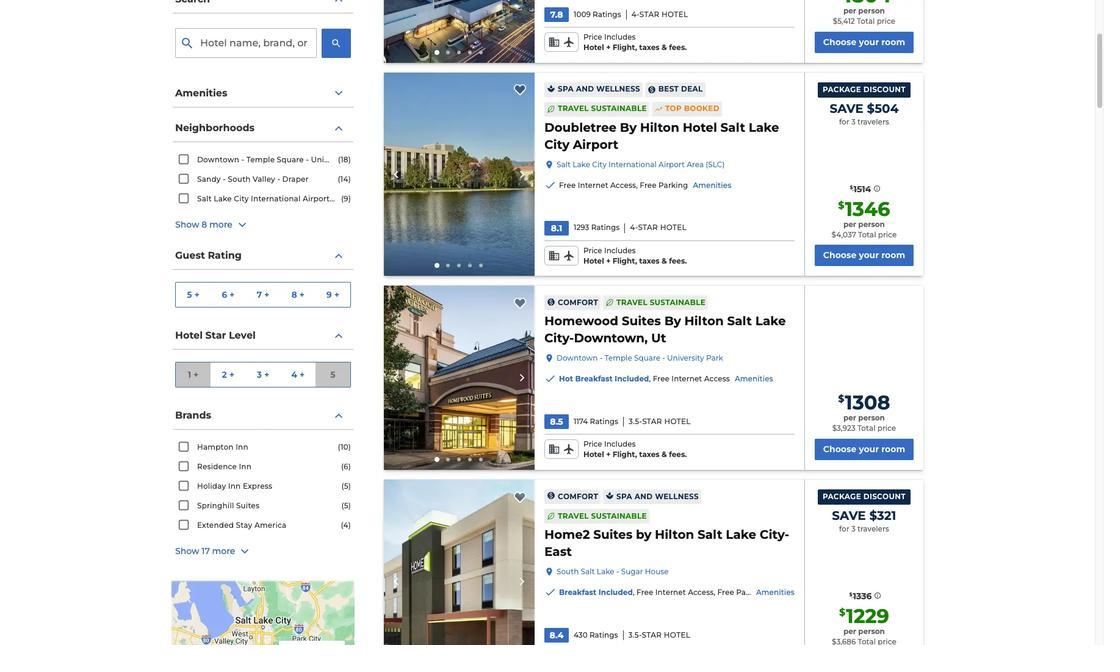 Task type: describe. For each thing, give the bounding box(es) containing it.
0 vertical spatial breakfast
[[576, 375, 613, 384]]

hotel star level
[[175, 330, 256, 341]]

+ down 1174 ratings
[[607, 450, 611, 459]]

downtown,
[[574, 331, 648, 346]]

1
[[188, 369, 191, 380]]

top
[[666, 104, 682, 113]]

4-star hotel for 8.1
[[630, 223, 687, 232]]

guest rating
[[175, 250, 242, 261]]

extended stay america
[[197, 521, 287, 530]]

7 + button
[[246, 283, 281, 307]]

& for save $504
[[662, 256, 667, 265]]

7 +
[[257, 289, 270, 300]]

(9)
[[341, 194, 351, 203]]

square for amenities
[[635, 354, 661, 363]]

choose your room button for person
[[815, 32, 914, 53]]

hampton
[[197, 443, 234, 452]]

save $504
[[830, 101, 899, 116]]

deal
[[681, 85, 703, 94]]

0 horizontal spatial international
[[251, 194, 301, 203]]

go to image #1 image for 1308
[[435, 457, 440, 462]]

choose for 1308
[[824, 444, 857, 455]]

ratings right the 1009
[[593, 10, 621, 19]]

430
[[574, 631, 588, 640]]

$4,037
[[832, 230, 857, 239]]

1 vertical spatial access,
[[688, 588, 716, 597]]

1 go to image #5 image from the top
[[480, 51, 483, 54]]

downtown - temple square - university park for amenities
[[557, 354, 724, 363]]

1514
[[854, 184, 872, 195]]

package for 1229
[[823, 492, 862, 501]]

ut
[[652, 331, 667, 346]]

- up the sandy - south valley - draper
[[242, 155, 244, 164]]

(5) for springhill suites
[[342, 501, 351, 511]]

2 choose your room from the top
[[824, 250, 906, 261]]

1174 ratings
[[574, 417, 619, 426]]

9 + button
[[316, 283, 351, 307]]

neighborhoods
[[175, 122, 255, 134]]

0 horizontal spatial access,
[[611, 181, 638, 190]]

amenities inside dropdown button
[[175, 87, 227, 99]]

your for person
[[859, 37, 880, 48]]

4 +
[[291, 369, 305, 380]]

5 + button
[[176, 283, 211, 307]]

top booked
[[666, 104, 720, 113]]

1 vertical spatial internet
[[672, 375, 703, 384]]

1 vertical spatial breakfast
[[559, 588, 597, 597]]

ratings for 1308
[[590, 417, 619, 426]]

+ for 6 +
[[230, 289, 235, 300]]

downtown for amenities
[[557, 354, 598, 363]]

4-star hotel for 7.8
[[632, 10, 689, 19]]

$ 1346 per person $4,037 total price
[[832, 197, 897, 239]]

2 choose from the top
[[824, 250, 857, 261]]

8 +
[[292, 289, 305, 300]]

1 & from the top
[[662, 43, 667, 52]]

lake inside homewood suites by hilton salt lake city-downtown, ut
[[756, 314, 786, 329]]

6 + button
[[211, 283, 246, 307]]

guest
[[175, 250, 205, 261]]

star for save $504
[[638, 223, 658, 232]]

sandy
[[197, 175, 221, 184]]

2 room from the top
[[882, 250, 906, 261]]

holiday
[[197, 482, 226, 491]]

1 price includes hotel + flight, taxes & fees. from the top
[[584, 32, 687, 52]]

total for 1346
[[859, 230, 877, 239]]

0 vertical spatial ,
[[649, 375, 651, 384]]

express
[[243, 482, 272, 491]]

property building image for 1346
[[384, 73, 535, 276]]

$321
[[870, 509, 897, 523]]

hilton inside doubletree by hilton hotel salt lake city airport
[[640, 120, 680, 135]]

1 fees. from the top
[[669, 43, 687, 52]]

1 vertical spatial parking
[[737, 588, 766, 597]]

home2
[[545, 528, 590, 542]]

1 +
[[188, 369, 199, 380]]

star for save $321
[[642, 631, 662, 640]]

sandy - south valley - draper
[[197, 175, 309, 184]]

lake inside home2 suites by hilton salt lake city- east
[[726, 528, 757, 542]]

total inside per person $5,412 total price
[[857, 16, 875, 26]]

1 horizontal spatial international
[[609, 160, 657, 169]]

go to image #4 image for save $504
[[469, 264, 472, 268]]

17
[[202, 546, 210, 557]]

per for 1346
[[844, 220, 857, 229]]

1 horizontal spatial wellness
[[655, 492, 699, 501]]

hilton for 1308
[[685, 314, 724, 329]]

0 vertical spatial wellness
[[597, 85, 641, 94]]

springhill suites
[[197, 501, 260, 511]]

- down ut
[[663, 354, 666, 363]]

homewood suites by hilton salt lake city-downtown, ut
[[545, 314, 786, 346]]

7.8
[[551, 9, 563, 20]]

8 inside button
[[202, 219, 207, 230]]

0 vertical spatial parking
[[659, 181, 689, 190]]

4 + button
[[281, 363, 316, 387]]

house
[[645, 567, 669, 576]]

+ for 3 +
[[264, 369, 270, 380]]

1 vertical spatial area
[[332, 194, 350, 203]]

show 8 more
[[175, 219, 233, 230]]

1346
[[846, 197, 891, 221]]

1 vertical spatial (slc)
[[352, 194, 371, 203]]

star for 1308
[[643, 417, 663, 426]]

1174
[[574, 417, 588, 426]]

brands
[[175, 410, 211, 421]]

(4)
[[341, 521, 351, 530]]

1 horizontal spatial and
[[635, 492, 653, 501]]

discount for 1346
[[864, 85, 906, 94]]

5 for 5
[[331, 369, 336, 380]]

4- for 7.8
[[632, 10, 640, 19]]

total for 1308
[[858, 424, 876, 433]]

price for 1346
[[879, 230, 897, 239]]

per inside per person $5,412 total price
[[844, 6, 857, 15]]

inn for hampton
[[236, 443, 248, 452]]

stay
[[236, 521, 253, 530]]

person for 1346
[[859, 220, 885, 229]]

park for (14)
[[352, 155, 369, 164]]

package discount for 1229
[[823, 492, 906, 501]]

go to image #5 image for 1308
[[480, 458, 483, 462]]

1 taxes from the top
[[640, 43, 660, 52]]

for for 1229
[[840, 524, 850, 534]]

homewood
[[545, 314, 619, 329]]

+ for 4 +
[[300, 369, 305, 380]]

save $321
[[833, 509, 897, 523]]

park for amenities
[[707, 354, 724, 363]]

(18)
[[338, 155, 351, 164]]

(5) for holiday inn express
[[342, 482, 351, 491]]

inn for residence
[[239, 462, 252, 471]]

1009 ratings
[[574, 10, 621, 19]]

1 vertical spatial sustainable
[[650, 298, 706, 307]]

salt inside home2 suites by hilton salt lake city- east
[[698, 528, 723, 542]]

south salt lake - sugar house
[[557, 567, 669, 576]]

0 horizontal spatial salt lake city international airport area (slc)
[[197, 194, 371, 203]]

+ for 8 +
[[300, 289, 305, 300]]

1 horizontal spatial (slc)
[[706, 160, 725, 169]]

- left sugar
[[617, 567, 620, 576]]

0 vertical spatial internet
[[578, 181, 609, 190]]

1 go to image #3 image from the top
[[458, 51, 461, 54]]

- down downtown,
[[600, 354, 603, 363]]

(10)
[[338, 443, 351, 452]]

fees. for save $504
[[669, 256, 687, 265]]

6 +
[[222, 289, 235, 300]]

show 17 more
[[175, 546, 235, 557]]

$ 1229 per person
[[840, 605, 890, 636]]

2 vertical spatial internet
[[656, 588, 686, 597]]

1336
[[853, 591, 872, 602]]

1 includes from the top
[[605, 32, 636, 42]]

sustainable for 1346
[[591, 104, 647, 113]]

save for 1229
[[833, 509, 866, 523]]

$ 1308 per person $3,923 total price
[[833, 391, 897, 433]]

0 horizontal spatial airport
[[303, 194, 330, 203]]

1 horizontal spatial spa
[[617, 492, 633, 501]]

price for save $504
[[584, 246, 603, 255]]

access
[[705, 375, 730, 384]]

suites for 1308
[[622, 314, 661, 329]]

1 vertical spatial airport
[[659, 160, 685, 169]]

sustainable for 1229
[[591, 512, 647, 521]]

valley
[[253, 175, 275, 184]]

$3,923
[[833, 424, 856, 433]]

- right valley
[[277, 175, 280, 184]]

show for neighborhoods
[[175, 219, 199, 230]]

8.4
[[550, 630, 564, 641]]

- up draper
[[306, 155, 309, 164]]

doubletree by hilton hotel salt lake city airport
[[545, 120, 780, 152]]

home2 suites by hilton salt lake city- east
[[545, 528, 790, 559]]

travelers for 1346
[[858, 117, 890, 126]]

go to image #3 image for save $504
[[458, 264, 461, 268]]

draper
[[283, 175, 309, 184]]

1229
[[847, 605, 890, 628]]

2 +
[[222, 369, 235, 380]]

by inside homewood suites by hilton salt lake city-downtown, ut
[[665, 314, 681, 329]]

2
[[222, 369, 227, 380]]

doubletree by hilton hotel salt lake city airport element
[[545, 119, 795, 153]]

guest rating button
[[173, 242, 354, 270]]

neighborhoods button
[[173, 115, 354, 142]]

1 vertical spatial suites
[[236, 501, 260, 511]]

3 + button
[[246, 363, 281, 387]]

(6)
[[341, 462, 351, 471]]

go to image #2 image for save $504
[[447, 264, 450, 268]]

1 vertical spatial spa and wellness
[[617, 492, 699, 501]]

by inside doubletree by hilton hotel salt lake city airport
[[620, 120, 637, 135]]

show 17 more button
[[175, 545, 351, 559]]

0 vertical spatial spa and wellness
[[558, 85, 641, 94]]

$5,412
[[833, 16, 855, 26]]

0 horizontal spatial ,
[[633, 588, 635, 597]]

+ for 2 +
[[229, 369, 235, 380]]

choose your room for 1308
[[824, 444, 906, 455]]

1 horizontal spatial salt lake city international airport area (slc)
[[557, 160, 725, 169]]

1 vertical spatial travel
[[617, 298, 648, 307]]

6
[[222, 289, 227, 300]]

0 horizontal spatial and
[[576, 85, 594, 94]]

hampton inn
[[197, 443, 248, 452]]

+ down "1293 ratings"
[[607, 256, 611, 265]]

5 button
[[316, 363, 351, 387]]

residence
[[197, 462, 237, 471]]

city- for 1308
[[545, 331, 574, 346]]

8.1
[[551, 223, 563, 234]]

rating
[[208, 250, 242, 261]]

springhill
[[197, 501, 234, 511]]

0 vertical spatial area
[[687, 160, 704, 169]]

$ for 1514
[[850, 184, 853, 190]]

0 horizontal spatial south
[[228, 175, 251, 184]]

package for 1346
[[823, 85, 862, 94]]

residence inn
[[197, 462, 252, 471]]



Task type: locate. For each thing, give the bounding box(es) containing it.
2 vertical spatial suites
[[594, 528, 633, 542]]

for for 1346
[[840, 117, 850, 126]]

$ inside $ 1346 per person $4,037 total price
[[839, 200, 845, 211]]

travel sustainable for 1229
[[558, 512, 647, 521]]

2 for 3 travelers from the top
[[840, 524, 890, 534]]

2 package from the top
[[823, 492, 862, 501]]

1 + button
[[176, 363, 211, 387]]

more for neighborhoods
[[209, 219, 233, 230]]

hilton inside homewood suites by hilton salt lake city-downtown, ut
[[685, 314, 724, 329]]

2 vertical spatial travel sustainable
[[558, 512, 647, 521]]

2 go to image #3 image from the top
[[458, 264, 461, 268]]

area
[[687, 160, 704, 169], [332, 194, 350, 203]]

university for (14)
[[311, 155, 349, 164]]

3 person from the top
[[859, 414, 885, 423]]

choose down $5,412
[[824, 37, 857, 48]]

go to image #2 image
[[447, 51, 450, 54], [447, 264, 450, 268], [447, 458, 450, 462]]

for down save $321
[[840, 524, 850, 534]]

4-
[[632, 10, 640, 19], [630, 223, 638, 232]]

city-
[[545, 331, 574, 346], [760, 528, 790, 542]]

2 vertical spatial choose your room button
[[815, 439, 914, 460]]

star left level
[[206, 330, 226, 341]]

internet left the access
[[672, 375, 703, 384]]

downtown - temple square - university park up draper
[[197, 155, 369, 164]]

wellness
[[597, 85, 641, 94], [655, 492, 699, 501]]

included down downtown,
[[615, 375, 649, 384]]

per inside $ 1308 per person $3,923 total price
[[844, 414, 857, 423]]

2 horizontal spatial airport
[[659, 160, 685, 169]]

1 vertical spatial price
[[584, 246, 603, 255]]

hotel inside doubletree by hilton hotel salt lake city airport
[[683, 120, 718, 135]]

+ for 7 +
[[265, 289, 270, 300]]

university for amenities
[[668, 354, 705, 363]]

hilton for save $321
[[655, 528, 695, 542]]

$ 1514
[[850, 184, 872, 195]]

1 vertical spatial save
[[833, 509, 866, 523]]

0 vertical spatial included
[[615, 375, 649, 384]]

1293 ratings
[[574, 223, 620, 232]]

temple down downtown,
[[605, 354, 633, 363]]

travel sustainable for 1346
[[558, 104, 647, 113]]

0 vertical spatial temple
[[247, 155, 275, 164]]

for 3 travelers down save $321
[[840, 524, 890, 534]]

4-star hotel
[[632, 10, 689, 19], [630, 223, 687, 232]]

3.5-star hotel for save $321
[[629, 631, 691, 640]]

show for brands
[[175, 546, 199, 557]]

1 vertical spatial comfort
[[558, 492, 599, 501]]

3 +
[[257, 369, 270, 380]]

suites left the by
[[594, 528, 633, 542]]

1 travelers from the top
[[858, 117, 890, 126]]

2 flight, from the top
[[613, 256, 637, 265]]

+ inside 5 + button
[[195, 289, 200, 300]]

international down valley
[[251, 194, 301, 203]]

+ right 2
[[229, 369, 235, 380]]

2 vertical spatial total
[[858, 424, 876, 433]]

temple for amenities
[[605, 354, 633, 363]]

ratings right 1174
[[590, 417, 619, 426]]

1 comfort from the top
[[558, 298, 599, 307]]

2 discount from the top
[[864, 492, 906, 501]]

park right (18)
[[352, 155, 369, 164]]

by right doubletree
[[620, 120, 637, 135]]

+ for 1 +
[[194, 369, 199, 380]]

2 show from the top
[[175, 546, 199, 557]]

(5) up (4)
[[342, 501, 351, 511]]

salt inside homewood suites by hilton salt lake city-downtown, ut
[[728, 314, 752, 329]]

photo carousel region for save $504
[[384, 73, 535, 276]]

9 +
[[327, 289, 340, 300]]

internet
[[578, 181, 609, 190], [672, 375, 703, 384], [656, 588, 686, 597]]

1 vertical spatial package discount
[[823, 492, 906, 501]]

$ for 1346
[[839, 200, 845, 211]]

2 for from the top
[[840, 524, 850, 534]]

1 horizontal spatial temple
[[605, 354, 633, 363]]

home2 suites by hilton salt lake city-east element
[[545, 526, 795, 560]]

0 vertical spatial taxes
[[640, 43, 660, 52]]

your down $ 1308 per person $3,923 total price
[[859, 444, 880, 455]]

per person $5,412 total price
[[833, 6, 896, 26]]

airport inside doubletree by hilton hotel salt lake city airport
[[573, 137, 619, 152]]

1 per from the top
[[844, 6, 857, 15]]

room down $ 1346 per person $4,037 total price
[[882, 250, 906, 261]]

per inside $ 1229 per person
[[844, 627, 857, 636]]

1 price from the top
[[584, 32, 603, 42]]

temple for (14)
[[247, 155, 275, 164]]

(5)
[[342, 482, 351, 491], [342, 501, 351, 511]]

1 vertical spatial total
[[859, 230, 877, 239]]

1 horizontal spatial area
[[687, 160, 704, 169]]

fees. for 1308
[[669, 450, 687, 459]]

4- right "1293 ratings"
[[630, 223, 638, 232]]

price down 1009 ratings
[[584, 32, 603, 42]]

city
[[545, 137, 570, 152], [593, 160, 607, 169], [234, 194, 249, 203]]

person for 1308
[[859, 414, 885, 423]]

discount up $504
[[864, 85, 906, 94]]

per
[[844, 6, 857, 15], [844, 220, 857, 229], [844, 414, 857, 423], [844, 627, 857, 636]]

+ right 9
[[334, 289, 340, 300]]

2 vertical spatial go to image #2 image
[[447, 458, 450, 462]]

2 taxes from the top
[[640, 256, 660, 265]]

by
[[636, 528, 652, 542]]

$ inside $ 1229 per person
[[840, 607, 846, 619]]

3.5-star hotel
[[629, 417, 691, 426], [629, 631, 691, 640]]

1 vertical spatial property building image
[[384, 286, 535, 470]]

price includes hotel + flight, taxes & fees. for save $504
[[584, 246, 687, 265]]

1 vertical spatial city
[[593, 160, 607, 169]]

downtown for (14)
[[197, 155, 239, 164]]

+ inside 1 + button
[[194, 369, 199, 380]]

3 includes from the top
[[605, 440, 636, 449]]

salt inside doubletree by hilton hotel salt lake city airport
[[721, 120, 746, 135]]

includes
[[605, 32, 636, 42], [605, 246, 636, 255], [605, 440, 636, 449]]

property building image for 1229
[[384, 480, 535, 646]]

3 per from the top
[[844, 414, 857, 423]]

2 price includes hotel + flight, taxes & fees. from the top
[[584, 246, 687, 265]]

price down 1174 ratings
[[584, 440, 603, 449]]

1 go to image #2 image from the top
[[447, 51, 450, 54]]

1 choose your room from the top
[[824, 37, 906, 48]]

0 vertical spatial park
[[352, 155, 369, 164]]

travel sustainable up 'home2'
[[558, 512, 647, 521]]

star down hot breakfast included , free internet access amenities
[[643, 417, 663, 426]]

per up $5,412
[[844, 6, 857, 15]]

0 vertical spatial suites
[[622, 314, 661, 329]]

discount for 1229
[[864, 492, 906, 501]]

1 vertical spatial fees.
[[669, 256, 687, 265]]

5 inside button
[[187, 289, 192, 300]]

star right 1009 ratings
[[640, 10, 660, 19]]

travel sustainable up homewood suites by hilton salt lake city-downtown, ut
[[617, 298, 706, 307]]

fees.
[[669, 43, 687, 52], [669, 256, 687, 265], [669, 450, 687, 459]]

price inside per person $5,412 total price
[[877, 16, 896, 26]]

4- right 1009 ratings
[[632, 10, 640, 19]]

hilton up the access
[[685, 314, 724, 329]]

airport down doubletree
[[573, 137, 619, 152]]

2 go to image #2 image from the top
[[447, 264, 450, 268]]

+ right 1
[[194, 369, 199, 380]]

spa and wellness up the by
[[617, 492, 699, 501]]

0 vertical spatial show
[[175, 219, 199, 230]]

hilton
[[640, 120, 680, 135], [685, 314, 724, 329], [655, 528, 695, 542]]

3 go to image #2 image from the top
[[447, 458, 450, 462]]

0 vertical spatial south
[[228, 175, 251, 184]]

3 price includes hotel + flight, taxes & fees. from the top
[[584, 440, 687, 459]]

2 price from the top
[[584, 246, 603, 255]]

price includes hotel + flight, taxes & fees. for 1308
[[584, 440, 687, 459]]

3 go to image #1 image from the top
[[435, 457, 440, 462]]

$ 1336
[[850, 591, 872, 602]]

3 your from the top
[[859, 444, 880, 455]]

brands button
[[173, 402, 354, 430]]

3 for 1346
[[852, 117, 856, 126]]

go to image #5 image for save $504
[[480, 264, 483, 268]]

0 vertical spatial hilton
[[640, 120, 680, 135]]

city- inside homewood suites by hilton salt lake city-downtown, ut
[[545, 331, 574, 346]]

1 vertical spatial for 3 travelers
[[840, 524, 890, 534]]

0 horizontal spatial parking
[[659, 181, 689, 190]]

0 horizontal spatial 8
[[202, 219, 207, 230]]

package discount
[[823, 85, 906, 94], [823, 492, 906, 501]]

+ down 1009 ratings
[[607, 43, 611, 52]]

2 fees. from the top
[[669, 256, 687, 265]]

1 (5) from the top
[[342, 482, 351, 491]]

3.5- right 430 ratings
[[629, 631, 642, 640]]

package up save $504
[[823, 85, 862, 94]]

city- inside home2 suites by hilton salt lake city- east
[[760, 528, 790, 542]]

0 vertical spatial access,
[[611, 181, 638, 190]]

save
[[830, 101, 864, 116], [833, 509, 866, 523]]

1 vertical spatial choose your room
[[824, 250, 906, 261]]

hot breakfast included , free internet access amenities
[[559, 375, 774, 384]]

star inside hotel star level dropdown button
[[206, 330, 226, 341]]

travel for 1346
[[558, 104, 589, 113]]

travel
[[558, 104, 589, 113], [617, 298, 648, 307], [558, 512, 589, 521]]

3 down save $321
[[852, 524, 856, 534]]

choose your room button for 1308
[[815, 439, 914, 460]]

0 vertical spatial go to image #4 image
[[469, 51, 472, 54]]

+ left 9
[[300, 289, 305, 300]]

3 taxes from the top
[[640, 450, 660, 459]]

1 room from the top
[[882, 37, 906, 48]]

2 vertical spatial city
[[234, 194, 249, 203]]

choose your room button down $3,923
[[815, 439, 914, 460]]

for 3 travelers down save $504
[[840, 117, 890, 126]]

for
[[840, 117, 850, 126], [840, 524, 850, 534]]

- right sandy
[[223, 175, 226, 184]]

0 vertical spatial salt lake city international airport area (slc)
[[557, 160, 725, 169]]

1 vertical spatial show
[[175, 546, 199, 557]]

travel up doubletree
[[558, 104, 589, 113]]

suites inside homewood suites by hilton salt lake city-downtown, ut
[[622, 314, 661, 329]]

1 for from the top
[[840, 117, 850, 126]]

3.5- right 1174 ratings
[[629, 417, 643, 426]]

best deal
[[659, 85, 703, 94]]

comfort for save $321
[[558, 492, 599, 501]]

choose down $3,923
[[824, 444, 857, 455]]

go to image #1 image for save $504
[[435, 263, 440, 268]]

your for 1308
[[859, 444, 880, 455]]

and up the by
[[635, 492, 653, 501]]

for 3 travelers for 1346
[[840, 117, 890, 126]]

3 flight, from the top
[[613, 450, 637, 459]]

1 vertical spatial 3.5-star hotel
[[629, 631, 691, 640]]

1 property building image from the top
[[384, 73, 535, 276]]

hilton down top
[[640, 120, 680, 135]]

more up rating at the top
[[209, 219, 233, 230]]

3.5- for 1308
[[629, 417, 643, 426]]

property building image
[[384, 73, 535, 276], [384, 286, 535, 470], [384, 480, 535, 646]]

0 vertical spatial 3
[[852, 117, 856, 126]]

1 vertical spatial more
[[212, 546, 235, 557]]

1 vertical spatial inn
[[239, 462, 252, 471]]

+ right 4
[[300, 369, 305, 380]]

and up doubletree
[[576, 85, 594, 94]]

0 vertical spatial for
[[840, 117, 850, 126]]

sustainable up homewood suites by hilton salt lake city-downtown, ut element
[[650, 298, 706, 307]]

1 vertical spatial city-
[[760, 528, 790, 542]]

7
[[257, 289, 262, 300]]

taxes for save $504
[[640, 256, 660, 265]]

comfort up homewood
[[558, 298, 599, 307]]

amenities button
[[173, 80, 354, 107]]

package
[[823, 85, 862, 94], [823, 492, 862, 501]]

5 +
[[187, 289, 200, 300]]

4- for 8.1
[[630, 223, 638, 232]]

2 comfort from the top
[[558, 492, 599, 501]]

4 person from the top
[[859, 627, 885, 636]]

0 vertical spatial package discount
[[823, 85, 906, 94]]

1 vertical spatial price
[[879, 230, 897, 239]]

homewood suites by hilton salt lake city-downtown, ut element
[[545, 313, 795, 346]]

1 vertical spatial park
[[707, 354, 724, 363]]

access, up "1293 ratings"
[[611, 181, 638, 190]]

2 vertical spatial flight,
[[613, 450, 637, 459]]

430 ratings
[[574, 631, 618, 640]]

breakfast included , free internet access, free parking
[[559, 588, 766, 597]]

5 left 6
[[187, 289, 192, 300]]

0 vertical spatial 4-star hotel
[[632, 10, 689, 19]]

+ inside 7 + "button"
[[265, 289, 270, 300]]

2 vertical spatial 3
[[852, 524, 856, 534]]

2 per from the top
[[844, 220, 857, 229]]

3 choose from the top
[[824, 444, 857, 455]]

1 vertical spatial downtown
[[557, 354, 598, 363]]

3 go to image #5 image from the top
[[480, 458, 483, 462]]

3 for 1229
[[852, 524, 856, 534]]

price down 1346
[[879, 230, 897, 239]]

1 horizontal spatial by
[[665, 314, 681, 329]]

1 vertical spatial included
[[599, 588, 633, 597]]

+ inside 2 + button
[[229, 369, 235, 380]]

1 vertical spatial square
[[635, 354, 661, 363]]

person inside $ 1346 per person $4,037 total price
[[859, 220, 885, 229]]

spa and wellness up doubletree
[[558, 85, 641, 94]]

1 horizontal spatial south
[[557, 567, 579, 576]]

includes down 1009 ratings
[[605, 32, 636, 42]]

ratings right 430
[[590, 631, 618, 640]]

go to image #1 image
[[435, 50, 440, 55], [435, 263, 440, 268], [435, 457, 440, 462]]

3 inside button
[[257, 369, 262, 380]]

downtown - temple square - university park
[[197, 155, 369, 164], [557, 354, 724, 363]]

3 fees. from the top
[[669, 450, 687, 459]]

per for 1308
[[844, 414, 857, 423]]

+ right the 7
[[265, 289, 270, 300]]

1 vertical spatial 8
[[292, 289, 297, 300]]

0 vertical spatial 3.5-
[[629, 417, 643, 426]]

4 per from the top
[[844, 627, 857, 636]]

1 vertical spatial downtown - temple square - university park
[[557, 354, 724, 363]]

show 8 more button
[[175, 218, 351, 233]]

photo carousel region for 1308
[[384, 286, 535, 470]]

, down sugar
[[633, 588, 635, 597]]

wellness left best
[[597, 85, 641, 94]]

price
[[877, 16, 896, 26], [879, 230, 897, 239], [878, 424, 897, 433]]

3 choose your room button from the top
[[815, 439, 914, 460]]

$ for 1336
[[850, 592, 853, 598]]

1293
[[574, 223, 590, 232]]

suites up stay
[[236, 501, 260, 511]]

0 horizontal spatial city
[[234, 194, 249, 203]]

1 horizontal spatial downtown - temple square - university park
[[557, 354, 724, 363]]

(5) down (6)
[[342, 482, 351, 491]]

level
[[229, 330, 256, 341]]

breakfast
[[576, 375, 613, 384], [559, 588, 597, 597]]

8 up guest rating
[[202, 219, 207, 230]]

+ left 4
[[264, 369, 270, 380]]

per up $3,923
[[844, 414, 857, 423]]

$ left 1514
[[850, 184, 853, 190]]

1 horizontal spatial downtown
[[557, 354, 598, 363]]

suites up ut
[[622, 314, 661, 329]]

ratings for save $321
[[590, 631, 618, 640]]

8 inside 'button'
[[292, 289, 297, 300]]

1009
[[574, 10, 591, 19]]

$504
[[867, 101, 899, 116]]

2 & from the top
[[662, 256, 667, 265]]

1 vertical spatial package
[[823, 492, 862, 501]]

parking
[[659, 181, 689, 190], [737, 588, 766, 597]]

total inside $ 1308 per person $3,923 total price
[[858, 424, 876, 433]]

2 your from the top
[[859, 250, 880, 261]]

airport
[[573, 137, 619, 152], [659, 160, 685, 169], [303, 194, 330, 203]]

more
[[209, 219, 233, 230], [212, 546, 235, 557]]

1 horizontal spatial 8
[[292, 289, 297, 300]]

2 vertical spatial airport
[[303, 194, 330, 203]]

person inside $ 1308 per person $3,923 total price
[[859, 414, 885, 423]]

total inside $ 1346 per person $4,037 total price
[[859, 230, 877, 239]]

0 vertical spatial spa
[[558, 85, 574, 94]]

salt lake city international airport area (slc)
[[557, 160, 725, 169], [197, 194, 371, 203]]

3 price from the top
[[584, 440, 603, 449]]

suites inside home2 suites by hilton salt lake city- east
[[594, 528, 633, 542]]

breakfast down south salt lake - sugar house at the right bottom of the page
[[559, 588, 597, 597]]

go to image #2 image for 1308
[[447, 458, 450, 462]]

3 & from the top
[[662, 450, 667, 459]]

go to image #5 image
[[480, 51, 483, 54], [480, 264, 483, 268], [480, 458, 483, 462]]

choose your room button down $4,037
[[815, 245, 914, 266]]

4 photo carousel region from the top
[[384, 480, 535, 646]]

temple up valley
[[247, 155, 275, 164]]

for down save $504
[[840, 117, 850, 126]]

price for 1308
[[584, 440, 603, 449]]

1 your from the top
[[859, 37, 880, 48]]

3 property building image from the top
[[384, 480, 535, 646]]

1 for 3 travelers from the top
[[840, 117, 890, 126]]

+ for 9 +
[[334, 289, 340, 300]]

total
[[857, 16, 875, 26], [859, 230, 877, 239], [858, 424, 876, 433]]

downtown up hot
[[557, 354, 598, 363]]

downtown - temple square - university park for (14)
[[197, 155, 369, 164]]

2 vertical spatial choose
[[824, 444, 857, 455]]

5
[[187, 289, 192, 300], [331, 369, 336, 380]]

choose your room for person
[[824, 37, 906, 48]]

$ inside $ 1514
[[850, 184, 853, 190]]

1 vertical spatial go to image #2 image
[[447, 264, 450, 268]]

1 photo carousel region from the top
[[384, 0, 535, 63]]

1 choose your room button from the top
[[815, 32, 914, 53]]

2 property building image from the top
[[384, 286, 535, 470]]

price inside $ 1346 per person $4,037 total price
[[879, 230, 897, 239]]

3.5- for save $321
[[629, 631, 642, 640]]

square up draper
[[277, 155, 304, 164]]

lake inside doubletree by hilton hotel salt lake city airport
[[749, 120, 780, 135]]

2 vertical spatial travel
[[558, 512, 589, 521]]

+ inside "8 +" 'button'
[[300, 289, 305, 300]]

flight, for save $504
[[613, 256, 637, 265]]

holiday inn express
[[197, 482, 272, 491]]

hotel inside dropdown button
[[175, 330, 203, 341]]

city- for save $321
[[760, 528, 790, 542]]

city inside doubletree by hilton hotel salt lake city airport
[[545, 137, 570, 152]]

1 vertical spatial 5
[[331, 369, 336, 380]]

booked
[[684, 104, 720, 113]]

2 go to image #1 image from the top
[[435, 263, 440, 268]]

0 vertical spatial downtown - temple square - university park
[[197, 155, 369, 164]]

1 vertical spatial salt lake city international airport area (slc)
[[197, 194, 371, 203]]

includes down 1174 ratings
[[605, 440, 636, 449]]

person for 1229
[[859, 627, 885, 636]]

2 go to image #5 image from the top
[[480, 264, 483, 268]]

2 choose your room button from the top
[[815, 245, 914, 266]]

per for 1229
[[844, 627, 857, 636]]

2 vertical spatial go to image #3 image
[[458, 458, 461, 462]]

1 discount from the top
[[864, 85, 906, 94]]

+ for 5 +
[[195, 289, 200, 300]]

0 vertical spatial choose
[[824, 37, 857, 48]]

go to image #3 image for 1308
[[458, 458, 461, 462]]

comfort for 1308
[[558, 298, 599, 307]]

+ inside '3 +' button
[[264, 369, 270, 380]]

package discount for 1346
[[823, 85, 906, 94]]

for 3 travelers
[[840, 117, 890, 126], [840, 524, 890, 534]]

flight, down "1293 ratings"
[[613, 256, 637, 265]]

per inside $ 1346 per person $4,037 total price
[[844, 220, 857, 229]]

international up "free internet access, free parking amenities"
[[609, 160, 657, 169]]

go to image #3 image
[[458, 51, 461, 54], [458, 264, 461, 268], [458, 458, 461, 462]]

Hotel name, brand, or keyword text field
[[175, 28, 317, 58]]

5 for 5 +
[[187, 289, 192, 300]]

1 vertical spatial your
[[859, 250, 880, 261]]

1 person from the top
[[859, 6, 885, 15]]

room
[[882, 37, 906, 48], [882, 250, 906, 261], [882, 444, 906, 455]]

$
[[850, 184, 853, 190], [839, 200, 845, 211], [839, 394, 845, 405], [850, 592, 853, 598], [840, 607, 846, 619]]

hotel star level button
[[173, 322, 354, 350]]

show inside show 17 more button
[[175, 546, 199, 557]]

3 go to image #4 image from the top
[[469, 458, 472, 462]]

2 package discount from the top
[[823, 492, 906, 501]]

your down $ 1346 per person $4,037 total price
[[859, 250, 880, 261]]

0 vertical spatial (slc)
[[706, 160, 725, 169]]

2 (5) from the top
[[342, 501, 351, 511]]

total right $4,037
[[859, 230, 877, 239]]

2 photo carousel region from the top
[[384, 73, 535, 276]]

1 horizontal spatial parking
[[737, 588, 766, 597]]

salt lake city international airport area (slc) down draper
[[197, 194, 371, 203]]

suites for save $321
[[594, 528, 633, 542]]

1 horizontal spatial access,
[[688, 588, 716, 597]]

3
[[852, 117, 856, 126], [257, 369, 262, 380], [852, 524, 856, 534]]

spa
[[558, 85, 574, 94], [617, 492, 633, 501]]

$ inside $ 1308 per person $3,923 total price
[[839, 394, 845, 405]]

internet up "1293 ratings"
[[578, 181, 609, 190]]

show left 17
[[175, 546, 199, 557]]

, down homewood suites by hilton salt lake city-downtown, ut
[[649, 375, 651, 384]]

2 includes from the top
[[605, 246, 636, 255]]

show up the "guest"
[[175, 219, 199, 230]]

travelers for 1229
[[858, 524, 890, 534]]

person inside per person $5,412 total price
[[859, 6, 885, 15]]

sustainable up the by
[[591, 512, 647, 521]]

0 vertical spatial more
[[209, 219, 233, 230]]

+ inside 9 + button
[[334, 289, 340, 300]]

taxes
[[640, 43, 660, 52], [640, 256, 660, 265], [640, 450, 660, 459]]

0 vertical spatial room
[[882, 37, 906, 48]]

$ left 1336
[[850, 592, 853, 598]]

choose your room down $3,923
[[824, 444, 906, 455]]

inn for holiday
[[228, 482, 241, 491]]

+ inside the 4 + button
[[300, 369, 305, 380]]

1 vertical spatial international
[[251, 194, 301, 203]]

university up hot breakfast included , free internet access amenities
[[668, 354, 705, 363]]

for 3 travelers for 1229
[[840, 524, 890, 534]]

$ for 1229
[[840, 607, 846, 619]]

$ inside $ 1336
[[850, 592, 853, 598]]

3 room from the top
[[882, 444, 906, 455]]

room down per person $5,412 total price
[[882, 37, 906, 48]]

0 vertical spatial 5
[[187, 289, 192, 300]]

2 person from the top
[[859, 220, 885, 229]]

your down per person $5,412 total price
[[859, 37, 880, 48]]

1 package discount from the top
[[823, 85, 906, 94]]

2 vertical spatial go to image #1 image
[[435, 457, 440, 462]]

airport down doubletree by hilton hotel salt lake city airport element
[[659, 160, 685, 169]]

1 vertical spatial go to image #3 image
[[458, 264, 461, 268]]

includes for 1308
[[605, 440, 636, 449]]

square for (14)
[[277, 155, 304, 164]]

1 flight, from the top
[[613, 43, 637, 52]]

$ for 1308
[[839, 394, 845, 405]]

1 vertical spatial choose your room button
[[815, 245, 914, 266]]

photo carousel region
[[384, 0, 535, 63], [384, 73, 535, 276], [384, 286, 535, 470], [384, 480, 535, 646]]

park
[[352, 155, 369, 164], [707, 354, 724, 363]]

2 travelers from the top
[[858, 524, 890, 534]]

1 package from the top
[[823, 85, 862, 94]]

0 horizontal spatial spa
[[558, 85, 574, 94]]

3 photo carousel region from the top
[[384, 286, 535, 470]]

1 choose from the top
[[824, 37, 857, 48]]

suites
[[622, 314, 661, 329], [236, 501, 260, 511], [594, 528, 633, 542]]

save for 1346
[[830, 101, 864, 116]]

east
[[545, 545, 572, 559]]

hot
[[559, 375, 573, 384]]

1 vertical spatial go to image #5 image
[[480, 264, 483, 268]]

0 vertical spatial 3.5-star hotel
[[629, 417, 691, 426]]

3 go to image #3 image from the top
[[458, 458, 461, 462]]

1 go to image #1 image from the top
[[435, 50, 440, 55]]

travelers
[[858, 117, 890, 126], [858, 524, 890, 534]]

choose your room
[[824, 37, 906, 48], [824, 250, 906, 261], [824, 444, 906, 455]]

1 show from the top
[[175, 219, 199, 230]]

comfort
[[558, 298, 599, 307], [558, 492, 599, 501]]

flight, down 1174 ratings
[[613, 450, 637, 459]]

1 go to image #4 image from the top
[[469, 51, 472, 54]]

2 vertical spatial &
[[662, 450, 667, 459]]

hilton inside home2 suites by hilton salt lake city- east
[[655, 528, 695, 542]]

person inside $ 1229 per person
[[859, 627, 885, 636]]

choose for person
[[824, 37, 857, 48]]

show inside show 8 more button
[[175, 219, 199, 230]]

1 vertical spatial south
[[557, 567, 579, 576]]

0 vertical spatial travel sustainable
[[558, 104, 647, 113]]

travel for 1229
[[558, 512, 589, 521]]

2 vertical spatial choose your room
[[824, 444, 906, 455]]

0 vertical spatial fees.
[[669, 43, 687, 52]]

choose down $4,037
[[824, 250, 857, 261]]

go to image #4 image
[[469, 51, 472, 54], [469, 264, 472, 268], [469, 458, 472, 462]]

package up save $321
[[823, 492, 862, 501]]

5 inside button
[[331, 369, 336, 380]]

room for person
[[882, 37, 906, 48]]

+ inside 6 + button
[[230, 289, 235, 300]]

3.5-star hotel for 1308
[[629, 417, 691, 426]]

4
[[291, 369, 297, 380]]

1 vertical spatial hilton
[[685, 314, 724, 329]]

south down east
[[557, 567, 579, 576]]

1 vertical spatial travel sustainable
[[617, 298, 706, 307]]

includes down "1293 ratings"
[[605, 246, 636, 255]]

show
[[175, 219, 199, 230], [175, 546, 199, 557]]

amenities
[[175, 87, 227, 99], [693, 181, 732, 190], [735, 375, 774, 384], [757, 588, 795, 597]]

3 choose your room from the top
[[824, 444, 906, 455]]

ratings for save $504
[[592, 223, 620, 232]]

go to image #4 image for 1308
[[469, 458, 472, 462]]

room down $ 1308 per person $3,923 total price
[[882, 444, 906, 455]]

photo carousel region for save $321
[[384, 480, 535, 646]]

sustainable
[[591, 104, 647, 113], [650, 298, 706, 307], [591, 512, 647, 521]]

includes for save $504
[[605, 246, 636, 255]]

price inside $ 1308 per person $3,923 total price
[[878, 424, 897, 433]]

2 go to image #4 image from the top
[[469, 264, 472, 268]]



Task type: vqa. For each thing, say whether or not it's contained in the screenshot.
Discount for 1229
yes



